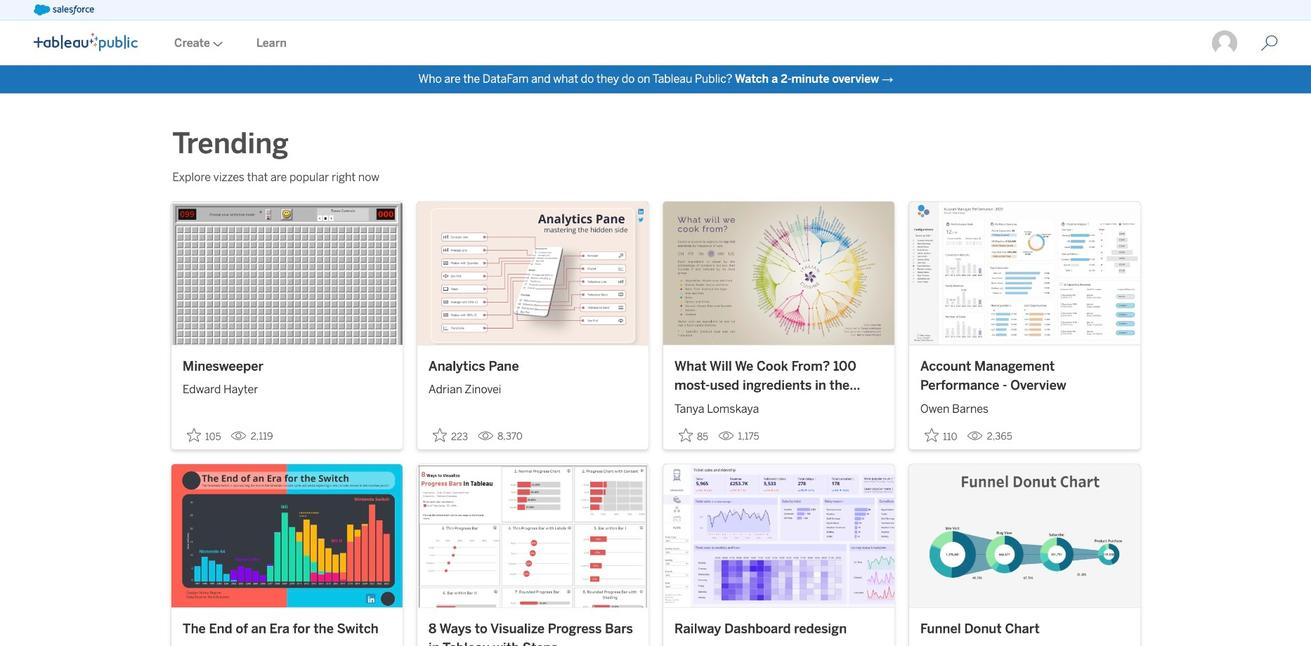 Task type: vqa. For each thing, say whether or not it's contained in the screenshot.
Replay Animation Image
no



Task type: describe. For each thing, give the bounding box(es) containing it.
2 add favorite button from the left
[[429, 424, 472, 447]]

gary.orlando image
[[1211, 29, 1239, 57]]

2 add favorite image from the left
[[925, 428, 939, 442]]

create image
[[210, 41, 223, 47]]

logo image
[[34, 33, 138, 51]]

1 add favorite image from the left
[[187, 428, 201, 442]]



Task type: locate. For each thing, give the bounding box(es) containing it.
3 add favorite button from the left
[[675, 424, 713, 447]]

salesforce logo image
[[34, 4, 94, 15]]

go to search image
[[1245, 35, 1295, 52]]

0 horizontal spatial add favorite image
[[187, 428, 201, 442]]

4 add favorite button from the left
[[921, 424, 962, 447]]

2 add favorite image from the left
[[433, 428, 447, 442]]

Add Favorite button
[[183, 424, 225, 447], [429, 424, 472, 447], [675, 424, 713, 447], [921, 424, 962, 447]]

1 add favorite image from the left
[[679, 428, 693, 442]]

1 horizontal spatial add favorite image
[[433, 428, 447, 442]]

workbook thumbnail image
[[171, 202, 403, 345], [417, 202, 649, 345], [663, 202, 895, 345], [910, 202, 1141, 345], [171, 465, 403, 608], [417, 465, 649, 608], [663, 465, 895, 608], [910, 465, 1141, 608]]

0 horizontal spatial add favorite image
[[679, 428, 693, 442]]

trending heading
[[172, 124, 329, 163]]

1 horizontal spatial add favorite image
[[925, 428, 939, 442]]

add favorite image
[[187, 428, 201, 442], [433, 428, 447, 442]]

1 add favorite button from the left
[[183, 424, 225, 447]]

add favorite image
[[679, 428, 693, 442], [925, 428, 939, 442]]



